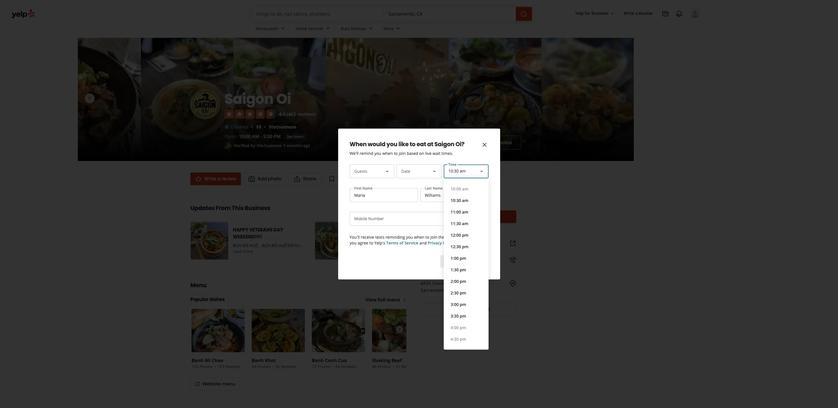 Task type: locate. For each thing, give the bounding box(es) containing it.
159 up 16 external link v2 image
[[192, 364, 199, 370]]

more
[[243, 249, 253, 254]]

2:30 pm button
[[449, 288, 484, 299]]

write left review
[[624, 11, 635, 16]]

review
[[222, 176, 237, 182]]

photo
[[268, 176, 282, 182]]

24 chevron down v2 image right auto services
[[368, 25, 374, 32]]

view full menu link
[[366, 297, 407, 303]]

to
[[410, 140, 416, 149], [394, 151, 398, 156], [470, 214, 474, 220], [426, 235, 430, 240], [370, 241, 373, 246]]

1 horizontal spatial 159
[[218, 364, 224, 370]]

a
[[636, 11, 638, 16], [217, 176, 221, 182], [486, 200, 488, 206]]

0 vertical spatial paste
[[358, 234, 372, 241]]

24 chevron down v2 image right more
[[395, 25, 402, 32]]

join
[[421, 178, 433, 186], [421, 200, 428, 206]]

2 vertical spatial am
[[462, 221, 469, 227]]

banh for banh khot
[[252, 358, 264, 364]]

photo of saigon oi - sacramento, ca, us. interior image
[[326, 38, 449, 161]]

remind
[[360, 151, 374, 156]]

1 horizontal spatial menu
[[387, 297, 400, 303]]

to left based
[[394, 151, 398, 156]]

2 banh from the left
[[252, 358, 264, 364]]

eat
[[417, 140, 426, 149]]

see all 1.6k photos link
[[461, 136, 522, 150]]

write right '24 star v2' image
[[204, 176, 216, 182]]

1 vertical spatial previous image
[[194, 327, 200, 333]]

join for join the waitlist here when there's a wait.
[[421, 200, 428, 206]]

a for review
[[217, 176, 221, 182]]

banh left mi
[[192, 358, 204, 364]]

to up the and
[[426, 235, 430, 240]]

0 horizontal spatial saigon
[[225, 89, 274, 109]]

banh for banh canh cua
[[312, 358, 324, 364]]

0 vertical spatial mắm"/fermented
[[371, 227, 413, 234]]

services for home services
[[308, 26, 324, 31]]

photos down shaking
[[378, 364, 391, 370]]

3 reviews from the left
[[341, 364, 357, 370]]

3:30 pm
[[451, 314, 467, 319]]

0 horizontal spatial menu
[[222, 381, 235, 388]]

4 reviews from the left
[[402, 364, 417, 370]]

services
[[308, 26, 324, 31], [351, 26, 366, 31]]

banh mi chao image
[[192, 309, 245, 353]]

and
[[420, 241, 427, 246]]

94
[[252, 364, 256, 370]]

see for see hours
[[287, 134, 293, 139]]

1 horizontal spatial join
[[431, 235, 438, 240]]

1 am from the top
[[462, 198, 469, 204]]

pm for 2:00 pm
[[460, 279, 467, 285]]

2 services from the left
[[351, 26, 366, 31]]

1 vertical spatial see
[[471, 139, 479, 146]]

3 am from the top
[[462, 221, 469, 227]]

join left later
[[475, 214, 484, 220]]

next image for top previous image
[[619, 95, 626, 102]]

159 down chao
[[218, 364, 224, 370]]

write a review
[[204, 176, 237, 182]]

services right home
[[308, 26, 324, 31]]

0 horizontal spatial services
[[308, 26, 324, 31]]

1 horizontal spatial bò
[[272, 243, 277, 249]]

1 horizontal spatial previous image
[[194, 327, 200, 333]]

2 join from the top
[[421, 200, 428, 206]]

2 photos from the left
[[258, 364, 271, 370]]

10:30 am button
[[449, 195, 484, 207]]

menu left 14 chevron right outline image
[[387, 297, 400, 303]]

1:30 pm button
[[449, 265, 484, 276]]

happy veterans day weekend!🇺🇸 image
[[191, 222, 228, 260]]

1 horizontal spatial a
[[486, 200, 488, 206]]

24 chevron down v2 image for auto services
[[368, 25, 374, 32]]

fish
[[414, 227, 424, 234], [406, 243, 414, 249]]

16 claim filled v2 image
[[225, 125, 229, 129]]

1 horizontal spatial business
[[592, 11, 609, 16]]

dishes
[[210, 297, 225, 303]]

0 horizontal spatial join
[[399, 151, 406, 156]]

continuing,
[[467, 235, 488, 240]]

reminder
[[462, 259, 484, 265]]

pm for 12:00 pm
[[462, 233, 469, 238]]

when would you like to eat at saigon oi? dialog
[[0, 0, 839, 409]]

soup…
[[375, 249, 389, 254]]

when down would
[[383, 151, 393, 156]]

3 banh from the left
[[312, 358, 324, 364]]

1 services from the left
[[308, 26, 324, 31]]

saigon inside when would you like to eat at saigon oi? we'll remind you when to join based on live wait times.
[[435, 140, 455, 149]]

bún right huế…
[[262, 243, 271, 249]]

0 vertical spatial when
[[383, 151, 393, 156]]

banh khot 94 photos
[[252, 358, 276, 370]]

2 am from the top
[[462, 210, 469, 215]]

banh inside banh mi chao 159 photos
[[192, 358, 204, 364]]

1 photos from the left
[[200, 364, 213, 370]]

0 vertical spatial waitlist
[[445, 178, 466, 186]]

bún
[[233, 243, 242, 249], [262, 243, 271, 249]]

photos down mi
[[200, 364, 213, 370]]

0 vertical spatial next image
[[619, 95, 626, 102]]

1 horizontal spatial banh
[[252, 358, 264, 364]]

privacy policy link
[[428, 241, 455, 246]]

0 horizontal spatial business
[[245, 204, 271, 212]]

2 24 chevron down v2 image from the left
[[368, 25, 374, 32]]

1 vertical spatial next image
[[397, 327, 403, 333]]

0 vertical spatial join
[[421, 178, 433, 186]]

"bún up receive
[[358, 227, 370, 234]]

0 vertical spatial join
[[399, 151, 406, 156]]

0 horizontal spatial write
[[204, 176, 216, 182]]

1:00 pm
[[451, 256, 467, 261]]

banh inside banh khot 94 photos
[[252, 358, 264, 364]]

on
[[420, 151, 425, 156]]

waitlist
[[445, 178, 466, 186], [436, 200, 449, 206]]

0 vertical spatial see
[[287, 134, 293, 139]]

2 bún from the left
[[262, 243, 271, 249]]

24 chevron down v2 image inside auto services link
[[368, 25, 374, 32]]

Date field
[[397, 165, 442, 179]]

menu
[[387, 297, 400, 303], [222, 381, 235, 388]]

16 chevron down v2 image
[[610, 11, 615, 16]]

auto services link
[[336, 21, 379, 38]]

reviews right 92 at the bottom left of the page
[[281, 364, 296, 370]]

0 horizontal spatial 159
[[192, 364, 199, 370]]

projects image
[[662, 10, 669, 17]]

auto services
[[341, 26, 366, 31]]

waitlist down the 'current'
[[436, 200, 449, 206]]

0 vertical spatial "bún
[[358, 227, 370, 234]]

the right by
[[257, 143, 264, 148]]

photo of saigon oi - sacramento, ca, us. banh khot image
[[542, 38, 634, 161]]

2:00 pm button
[[449, 276, 484, 288]]

2 24 chevron down v2 image from the left
[[395, 25, 402, 32]]

"bún down receive
[[358, 243, 368, 249]]

later
[[485, 214, 495, 220]]

0 horizontal spatial bún
[[233, 243, 242, 249]]

mắm"/fermented
[[371, 227, 413, 234], [369, 243, 405, 249]]

24 chevron down v2 image
[[280, 25, 287, 32], [395, 25, 402, 32]]

1 horizontal spatial next image
[[619, 95, 626, 102]]

reviews for banh mi chao
[[226, 364, 241, 370]]

1 vertical spatial a
[[217, 176, 221, 182]]

1 horizontal spatial paste
[[415, 243, 427, 249]]

fish right of
[[406, 243, 414, 249]]

see left 'all'
[[471, 139, 479, 146]]

3 photos from the left
[[318, 364, 331, 370]]

1 vertical spatial business
[[245, 204, 271, 212]]

0 vertical spatial a
[[636, 11, 638, 16]]

waitlist for join the waitlist
[[445, 178, 466, 186]]

2 vertical spatial when
[[414, 235, 425, 240]]

we'll
[[350, 151, 359, 156]]

95823
[[457, 287, 471, 294]]

months
[[287, 143, 302, 148]]

24 chevron down v2 image right restaurants
[[280, 25, 287, 32]]

reminding
[[386, 235, 405, 240]]

photos inside shaking beef 46 photos
[[378, 364, 391, 370]]

0 horizontal spatial 24 chevron down v2 image
[[325, 25, 332, 32]]

photos down khot
[[258, 364, 271, 370]]

saigon up the times.
[[435, 140, 455, 149]]

popular
[[190, 297, 209, 303]]

3:30 pm button
[[449, 311, 484, 322]]

4.4 star rating image
[[225, 110, 276, 119]]

waitlist.
[[446, 235, 460, 240]]

create
[[445, 259, 461, 265]]

wait:
[[449, 191, 459, 197]]

1 horizontal spatial see
[[471, 139, 479, 146]]

a left review
[[636, 11, 638, 16]]

join down live
[[421, 200, 428, 206]]

photos down canh
[[318, 364, 331, 370]]

yelp for business button
[[573, 8, 617, 19]]

waitlist up wait:
[[445, 178, 466, 186]]

see for see all 1.6k photos
[[471, 139, 479, 146]]

pm for 1:00 pm
[[460, 256, 467, 261]]

share button
[[289, 173, 321, 186]]

0 horizontal spatial see
[[287, 134, 293, 139]]

join down the like at top
[[399, 151, 406, 156]]

see hours link
[[284, 133, 306, 140]]

pm inside button
[[460, 279, 467, 285]]

write for write a review
[[204, 176, 216, 182]]

2 reviews from the left
[[281, 364, 296, 370]]

by
[[251, 143, 256, 148]]

1 vertical spatial when
[[460, 200, 471, 206]]

see
[[287, 134, 293, 139], [471, 139, 479, 146]]

saigon oi
[[225, 89, 291, 109]]

previous image
[[86, 95, 93, 102], [194, 327, 200, 333]]

reviews down cua
[[341, 364, 357, 370]]

51
[[396, 364, 400, 370]]

1 159 from the left
[[192, 364, 199, 370]]

when up terms of service and privacy policy . at bottom
[[414, 235, 425, 240]]

24 chevron down v2 image inside more link
[[395, 25, 402, 32]]

view full menu
[[366, 297, 400, 303]]

159 inside banh mi chao 159 photos
[[192, 364, 199, 370]]

0 vertical spatial business
[[592, 11, 609, 16]]

1 24 chevron down v2 image from the left
[[280, 25, 287, 32]]

banh up 73
[[312, 358, 324, 364]]

1 vertical spatial mắm"/fermented
[[369, 243, 405, 249]]

menu right website
[[222, 381, 235, 388]]

Guests field
[[350, 165, 395, 179]]

join for join the waitlist
[[421, 178, 433, 186]]

photo of saigon oi - sacramento, ca, us. banh mi chao image
[[0, 38, 141, 161]]

4 photos from the left
[[378, 364, 391, 370]]

see left hours
[[287, 134, 293, 139]]

$$
[[256, 124, 262, 130]]

92 reviews
[[275, 364, 296, 370]]

1 join from the top
[[421, 178, 433, 186]]

24 chevron down v2 image
[[325, 25, 332, 32], [368, 25, 374, 32]]

2 horizontal spatial join
[[475, 214, 484, 220]]

save button
[[324, 173, 354, 186]]

to right me
[[470, 214, 474, 220]]

bò up 'more'
[[243, 243, 249, 249]]

the up privacy policy link
[[439, 235, 445, 240]]

pm for 3:00 pm
[[460, 302, 467, 308]]

waitlist for join the waitlist here when there's a wait.
[[436, 200, 449, 206]]

saigon
[[225, 89, 274, 109], [435, 140, 455, 149]]

24 chevron down v2 image for more
[[395, 25, 402, 32]]

banh inside banh canh cua 73 photos
[[312, 358, 324, 364]]

verified by the business 3 months ago
[[234, 143, 311, 148]]

of
[[400, 241, 404, 246]]

close image
[[481, 142, 488, 148]]

suggest an edit
[[456, 307, 490, 313]]

1 24 chevron down v2 image from the left
[[325, 25, 332, 32]]

1 horizontal spatial 24 chevron down v2 image
[[368, 25, 374, 32]]

to inside button
[[470, 214, 474, 220]]

mắm"/fermented up soup…
[[369, 243, 405, 249]]

0 horizontal spatial next image
[[397, 327, 403, 333]]

0 horizontal spatial a
[[217, 176, 221, 182]]

0 vertical spatial am
[[462, 198, 469, 204]]

save
[[338, 176, 349, 182]]

saigon up 4.4 star rating image
[[225, 89, 274, 109]]

2 horizontal spatial banh
[[312, 358, 324, 364]]

0 horizontal spatial banh
[[192, 358, 204, 364]]

1 horizontal spatial write
[[624, 11, 635, 16]]

fish up the you'll receive texts reminding you when to join the waitlist. by continuing, you agree to yelp's
[[414, 227, 424, 234]]

7757
[[442, 257, 453, 263]]

2:30 pm
[[451, 291, 467, 296]]

2 vertical spatial join
[[431, 235, 438, 240]]

1 vertical spatial saigon
[[435, 140, 455, 149]]

pm for 3:30 pm
[[460, 314, 467, 319]]

24 chevron down v2 image inside home services link
[[325, 25, 332, 32]]

join
[[399, 151, 406, 156], [475, 214, 484, 220], [431, 235, 438, 240]]

1 horizontal spatial when
[[414, 235, 425, 240]]

you down you'll
[[350, 241, 357, 246]]

services for auto services
[[351, 26, 366, 31]]

0 horizontal spatial bò
[[243, 243, 249, 249]]

a left wait.
[[486, 200, 488, 206]]

write a review link
[[622, 8, 655, 19]]

there's
[[472, 200, 485, 206]]

1 vertical spatial write
[[204, 176, 216, 182]]

1 vertical spatial waitlist
[[436, 200, 449, 206]]

get directions link
[[421, 274, 454, 280]]

when
[[383, 151, 393, 156], [460, 200, 471, 206], [414, 235, 425, 240]]

0 vertical spatial write
[[624, 11, 635, 16]]

1 vertical spatial paste
[[415, 243, 427, 249]]

reviews
[[226, 364, 241, 370], [281, 364, 296, 370], [341, 364, 357, 370], [402, 364, 417, 370]]

business left 16 chevron down v2 icon on the right top
[[592, 11, 609, 16]]

next image for previous image to the right
[[397, 327, 403, 333]]

  telephone field
[[350, 212, 489, 226]]

24 phone v2 image
[[510, 257, 517, 264]]

24 chevron down v2 image inside restaurants link
[[280, 25, 287, 32]]

1 vertical spatial join
[[475, 214, 484, 220]]

user actions element
[[571, 7, 709, 43]]

None search field
[[252, 7, 533, 21]]

previous image
[[194, 238, 200, 245]]

24 chevron down v2 image for restaurants
[[280, 25, 287, 32]]

full
[[378, 297, 386, 303]]

2 horizontal spatial a
[[636, 11, 638, 16]]

join up live
[[421, 178, 433, 186]]

1 vertical spatial am
[[462, 210, 469, 215]]

business categories element
[[251, 21, 701, 38]]

1 horizontal spatial services
[[351, 26, 366, 31]]

when
[[350, 140, 367, 149]]

business right this
[[245, 204, 271, 212]]

1 banh from the left
[[192, 358, 204, 364]]

photos
[[200, 364, 213, 370], [258, 364, 271, 370], [318, 364, 331, 370], [378, 364, 391, 370]]

0 horizontal spatial previous image
[[86, 95, 93, 102]]

1 reviews from the left
[[226, 364, 241, 370]]

0 horizontal spatial 24 chevron down v2 image
[[280, 25, 287, 32]]

1 horizontal spatial bún
[[262, 243, 271, 249]]

banh up "94"
[[252, 358, 264, 364]]

yelp
[[576, 11, 584, 16]]

1 vertical spatial "bún
[[358, 243, 368, 249]]

0 horizontal spatial when
[[383, 151, 393, 156]]

3
[[283, 143, 286, 148]]

1 horizontal spatial 24 chevron down v2 image
[[395, 25, 402, 32]]

mắm"/fermented up reminding at left bottom
[[371, 227, 413, 234]]

24 chevron down v2 image left auto
[[325, 25, 332, 32]]

bún up read
[[233, 243, 242, 249]]

11:00
[[451, 210, 461, 215]]

1 horizontal spatial saigon
[[435, 140, 455, 149]]

paste
[[358, 234, 372, 241], [415, 243, 427, 249]]

the up the 'current'
[[434, 178, 444, 186]]

add photo
[[258, 176, 282, 182]]

1 vertical spatial join
[[421, 200, 428, 206]]

next image
[[619, 95, 626, 102], [397, 327, 403, 333]]

1 vertical spatial fish
[[406, 243, 414, 249]]

policy
[[443, 241, 455, 246]]

to left eat
[[410, 140, 416, 149]]

bò left the huế
[[272, 243, 277, 249]]

join up privacy
[[431, 235, 438, 240]]

reviews right '51' in the bottom of the page
[[402, 364, 417, 370]]

services right auto
[[351, 26, 366, 31]]

reviews left "94"
[[226, 364, 241, 370]]

when up 11:00 am button
[[460, 200, 471, 206]]

3:00
[[451, 302, 459, 308]]

write inside user actions element
[[624, 11, 635, 16]]

pm inside button
[[460, 302, 467, 308]]

banh
[[192, 358, 204, 364], [252, 358, 264, 364], [312, 358, 324, 364]]

a left the review
[[217, 176, 221, 182]]

0 vertical spatial menu
[[387, 297, 400, 303]]

when inside the you'll receive texts reminding you when to join the waitlist. by continuing, you agree to yelp's
[[414, 235, 425, 240]]

73
[[312, 364, 317, 370]]

am for 10:30 am
[[462, 198, 469, 204]]



Task type: describe. For each thing, give the bounding box(es) containing it.
weekend!🇺🇸
[[233, 234, 263, 241]]

beef
[[392, 358, 402, 364]]

24 add v2 image
[[361, 176, 368, 183]]

open 10:00 am - 5:00 pm
[[225, 133, 281, 140]]

notifications image
[[676, 10, 683, 17]]

1 vertical spatial noodle
[[358, 249, 374, 254]]

you left the like at top
[[387, 140, 398, 149]]

more link
[[379, 21, 407, 38]]

receive
[[361, 235, 375, 240]]

banh canh cua image
[[312, 309, 365, 353]]

photo of saigon oi - sacramento, ca, us. com do bo luc lac image
[[233, 38, 326, 161]]

1 vertical spatial menu
[[222, 381, 235, 388]]

business inside yelp for business button
[[592, 11, 609, 16]]

12:00 pm
[[451, 233, 469, 238]]

website
[[202, 381, 221, 388]]

you up service
[[406, 235, 413, 240]]

you down would
[[375, 151, 382, 156]]

write a review link
[[190, 173, 241, 186]]

terms of service and privacy policy .
[[386, 241, 456, 246]]

suggest
[[456, 307, 474, 313]]

51 reviews
[[396, 364, 417, 370]]

450
[[473, 281, 481, 287]]

1 "bún from the top
[[358, 227, 370, 234]]

am for 11:00 am
[[462, 210, 469, 215]]

1 bún from the left
[[233, 243, 242, 249]]

join inside button
[[475, 214, 484, 220]]

wait.
[[489, 200, 498, 206]]

-
[[261, 133, 262, 140]]

restaurants link
[[251, 21, 291, 38]]

0 vertical spatial noodle
[[373, 234, 391, 241]]

saigonoisac.com link
[[421, 241, 459, 247]]

0 vertical spatial saigon
[[225, 89, 274, 109]]

ca
[[450, 287, 456, 294]]

like
[[399, 140, 409, 149]]

day
[[274, 227, 283, 234]]

5:00
[[263, 133, 273, 140]]

shaking beef image
[[372, 309, 426, 353]]

2 horizontal spatial when
[[460, 200, 471, 206]]

an
[[475, 307, 481, 313]]

menu element
[[181, 272, 427, 391]]

saigonoisac.com
[[421, 241, 459, 247]]

search image
[[521, 11, 528, 18]]

11:00 am button
[[449, 207, 484, 218]]

11:30 am
[[451, 221, 469, 227]]

mi
[[205, 358, 211, 364]]

(465
[[287, 111, 296, 118]]

write a review
[[624, 11, 653, 16]]

join inside when would you like to eat at saigon oi? we'll remind you when to join based on live wait times.
[[399, 151, 406, 156]]

24 camera v2 image
[[248, 176, 255, 183]]

write for write a review
[[624, 11, 635, 16]]

home
[[296, 26, 307, 31]]

24 pencil v2 image
[[447, 306, 454, 313]]

reviews for banh canh cua
[[341, 364, 357, 370]]

16 external link v2 image
[[195, 382, 200, 387]]

24 external link v2 image
[[510, 240, 517, 247]]

photo of saigon oi - sacramento, ca, us. vietnamese tradition mini savory crep image
[[449, 38, 542, 161]]

64
[[336, 364, 340, 370]]

2 bò from the left
[[272, 243, 277, 249]]

vietnamese
[[269, 124, 297, 130]]

159 reviews
[[218, 364, 241, 370]]

10:00
[[239, 133, 251, 140]]

0
[[460, 191, 462, 197]]

website menu
[[202, 381, 235, 388]]

24 star v2 image
[[195, 176, 202, 183]]

when would you like to eat at saigon oi? region
[[349, 140, 490, 350]]

1 bò from the left
[[243, 243, 249, 249]]

  text field
[[350, 188, 418, 202]]

huế…
[[250, 243, 261, 249]]

92
[[275, 364, 280, 370]]

banh for banh mi chao
[[192, 358, 204, 364]]

huế
[[279, 243, 287, 249]]

12:30 pm button
[[449, 241, 484, 253]]

view
[[366, 297, 377, 303]]

am
[[252, 133, 259, 140]]

pm for 12:30 pm
[[462, 244, 469, 250]]

current
[[432, 191, 448, 197]]

auto
[[341, 26, 350, 31]]

pm for 1:30 pm
[[460, 267, 467, 273]]

updates
[[190, 204, 215, 212]]

follow button
[[356, 173, 390, 186]]

yelp's
[[375, 241, 385, 246]]

sacramento,
[[421, 287, 449, 294]]

a for review
[[636, 11, 638, 16]]

ste
[[464, 281, 471, 287]]

join inside the you'll receive texts reminding you when to join the waitlist. by continuing, you agree to yelp's
[[431, 235, 438, 240]]

home services
[[296, 26, 324, 31]]

happy
[[233, 227, 248, 234]]

banh khot image
[[252, 309, 305, 353]]

wait
[[433, 151, 441, 156]]

oi?
[[456, 140, 465, 149]]

(916)
[[421, 257, 432, 263]]

to down receive
[[370, 241, 373, 246]]

24 save outline v2 image
[[329, 176, 335, 183]]

0 horizontal spatial paste
[[358, 234, 372, 241]]

2 vertical spatial a
[[486, 200, 488, 206]]

updates from this business element
[[181, 195, 435, 263]]

pm for 2:30 pm
[[460, 291, 467, 296]]

"bún mắm"/fermented fish paste  noodle soup image
[[315, 222, 353, 260]]

0 vertical spatial previous image
[[86, 95, 93, 102]]

reviews for shaking beef
[[402, 364, 417, 370]]

am for 11:30 am
[[462, 221, 469, 227]]

banh mi chao 159 photos
[[192, 358, 223, 370]]

live current wait: 0 mins
[[422, 191, 473, 197]]

remind me to join later
[[442, 214, 495, 220]]

next image
[[397, 238, 403, 245]]

24 directions v2 image
[[510, 280, 517, 287]]

follow
[[370, 176, 385, 182]]

the down live
[[429, 200, 435, 206]]

photos inside banh khot 94 photos
[[258, 364, 271, 370]]

hours
[[294, 134, 304, 139]]

reviews for banh khot
[[281, 364, 296, 370]]

đây!!!!…
[[288, 243, 303, 249]]

directions
[[430, 274, 454, 280]]

2:30
[[451, 291, 459, 296]]

me
[[461, 214, 469, 220]]

blvd
[[454, 281, 463, 287]]

2:00
[[451, 279, 459, 285]]

banh canh cua 73 photos
[[312, 358, 347, 370]]

pm
[[274, 133, 281, 140]]

photo of saigon oi - sacramento, ca, us. banh canh cua image
[[141, 38, 233, 161]]

yelp for business
[[576, 11, 609, 16]]

24 share v2 image
[[294, 176, 301, 183]]

terms
[[386, 241, 399, 246]]

3:00 pm button
[[449, 299, 484, 311]]

  telephone field inside when would you like to eat at saigon oi? region
[[350, 212, 489, 226]]

photos inside banh canh cua 73 photos
[[318, 364, 331, 370]]

Time field
[[444, 165, 489, 350]]

2 "bún from the top
[[358, 243, 368, 249]]

10:30 am
[[451, 198, 469, 204]]

remind me to join later button
[[421, 211, 517, 223]]

0 vertical spatial fish
[[414, 227, 424, 234]]

when would you like to eat at saigon oi? we'll remind you when to join based on live wait times.
[[350, 140, 465, 156]]

share
[[303, 176, 316, 182]]

  text field
[[420, 188, 489, 202]]

"bún mắm"/fermented fish paste  noodle soup "bún mắm"/fermented fish paste noodle soup…
[[358, 227, 427, 254]]

live
[[422, 191, 429, 196]]

at
[[427, 140, 434, 149]]

14 chevron right outline image
[[403, 298, 407, 302]]

privacy
[[428, 241, 442, 246]]

24 chevron down v2 image for home services
[[325, 25, 332, 32]]

(465 reviews) link
[[287, 111, 316, 118]]

when inside when would you like to eat at saigon oi? we'll remind you when to join based on live wait times.
[[383, 151, 393, 156]]

11:00 am
[[451, 210, 469, 215]]

2 159 from the left
[[218, 364, 224, 370]]

46
[[372, 364, 377, 370]]

business inside updates from this business element
[[245, 204, 271, 212]]

shaking
[[372, 358, 391, 364]]

.
[[455, 241, 456, 246]]

mins
[[463, 191, 473, 197]]

the inside the you'll receive texts reminding you when to join the waitlist. by continuing, you agree to yelp's
[[439, 235, 445, 240]]

texts
[[376, 235, 385, 240]]

photos inside banh mi chao 159 photos
[[200, 364, 213, 370]]



Task type: vqa. For each thing, say whether or not it's contained in the screenshot.
Udon Mugizo - San Jose image
no



